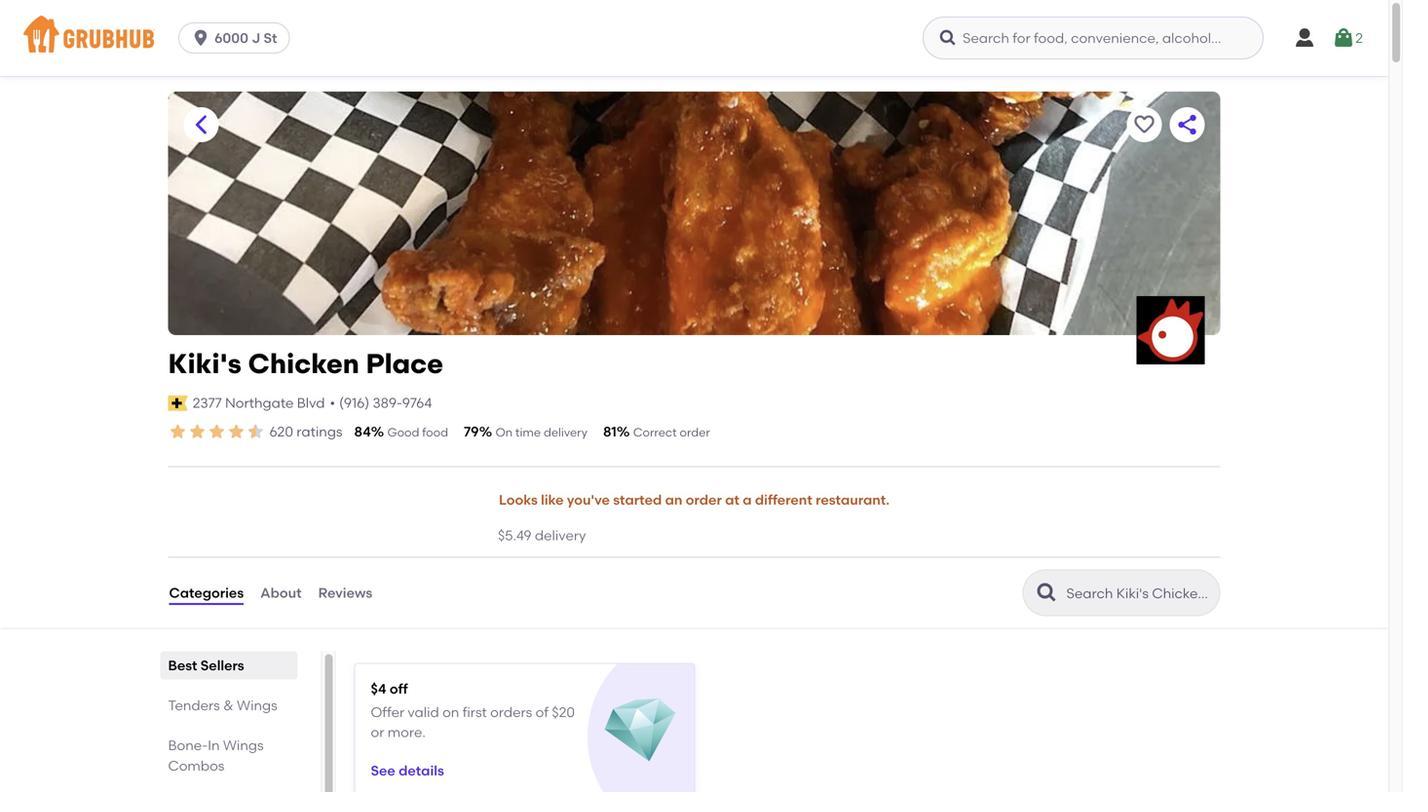 Task type: describe. For each thing, give the bounding box(es) containing it.
or
[[371, 724, 384, 741]]

6000 j st button
[[178, 22, 298, 54]]

details
[[399, 763, 444, 779]]

kiki's chicken place
[[168, 347, 444, 380]]

• (916) 389-9764
[[330, 395, 432, 412]]

share icon image
[[1176, 113, 1199, 136]]

restaurant.
[[816, 492, 890, 508]]

6000 j st
[[215, 30, 277, 46]]

84
[[354, 424, 371, 440]]

$4 off offer valid on first orders of $20 or more.
[[371, 681, 575, 741]]

on
[[443, 704, 459, 721]]

reviews
[[318, 585, 373, 601]]

an
[[665, 492, 683, 508]]

1 svg image from the left
[[1293, 26, 1317, 50]]

a
[[743, 492, 752, 508]]

caret left icon image
[[190, 113, 213, 136]]

valid
[[408, 704, 439, 721]]

more.
[[388, 724, 426, 741]]

you've
[[567, 492, 610, 508]]

$20
[[552, 704, 575, 721]]

wings for tenders & wings
[[237, 697, 278, 714]]

620 ratings
[[270, 424, 343, 440]]

9764
[[402, 395, 432, 412]]

northgate
[[225, 395, 294, 412]]

off
[[390, 681, 408, 697]]

$4
[[371, 681, 386, 697]]

svg image inside 2 button
[[1333, 26, 1356, 50]]

best sellers
[[168, 658, 244, 674]]

bone-
[[168, 737, 208, 754]]

tenders
[[168, 697, 220, 714]]

subscription pass image
[[168, 396, 188, 411]]

kiki's
[[168, 347, 242, 380]]

j
[[252, 30, 260, 46]]

categories button
[[168, 558, 245, 628]]

good
[[388, 425, 420, 440]]

2377 northgate blvd
[[193, 395, 325, 412]]

(916)
[[339, 395, 370, 412]]

$5.49
[[498, 527, 532, 544]]

about button
[[259, 558, 303, 628]]

$5.49 delivery
[[498, 527, 586, 544]]

see details
[[371, 763, 444, 779]]

offer
[[371, 704, 405, 721]]

time
[[516, 425, 541, 440]]

389-
[[373, 395, 402, 412]]

categories
[[169, 585, 244, 601]]



Task type: vqa. For each thing, say whether or not it's contained in the screenshot.
the With Grubhub+ you get:
no



Task type: locate. For each thing, give the bounding box(es) containing it.
looks like you've started an order at a different restaurant.
[[499, 492, 890, 508]]

order left at on the bottom of page
[[686, 492, 722, 508]]

Search for food, convenience, alcohol... search field
[[923, 17, 1264, 59]]

1 svg image from the left
[[191, 28, 211, 48]]

order inside button
[[686, 492, 722, 508]]

different
[[755, 492, 813, 508]]

svg image
[[191, 28, 211, 48], [939, 28, 958, 48]]

6000
[[215, 30, 249, 46]]

wings for bone-in wings combos
[[223, 737, 264, 754]]

1 vertical spatial delivery
[[535, 527, 586, 544]]

good food
[[388, 425, 448, 440]]

in
[[208, 737, 220, 754]]

79
[[464, 424, 479, 440]]

1 horizontal spatial svg image
[[939, 28, 958, 48]]

see details button
[[371, 754, 444, 789]]

2 svg image from the left
[[1333, 26, 1356, 50]]

wings
[[237, 697, 278, 714], [223, 737, 264, 754]]

sellers
[[201, 658, 244, 674]]

0 vertical spatial delivery
[[544, 425, 588, 440]]

&
[[223, 697, 234, 714]]

0 vertical spatial order
[[680, 425, 710, 440]]

combos
[[168, 758, 225, 774]]

2377 northgate blvd button
[[192, 393, 326, 414]]

see
[[371, 763, 396, 779]]

2 button
[[1333, 20, 1364, 56]]

delivery down like
[[535, 527, 586, 544]]

•
[[330, 395, 335, 412]]

81
[[603, 424, 617, 440]]

promo image
[[605, 696, 676, 767]]

0 horizontal spatial svg image
[[1293, 26, 1317, 50]]

first
[[463, 704, 487, 721]]

(916) 389-9764 button
[[339, 393, 432, 413]]

wings inside bone-in wings combos
[[223, 737, 264, 754]]

1 horizontal spatial svg image
[[1333, 26, 1356, 50]]

1 vertical spatial wings
[[223, 737, 264, 754]]

like
[[541, 492, 564, 508]]

save this restaurant button
[[1127, 107, 1162, 142]]

correct
[[633, 425, 677, 440]]

about
[[260, 585, 302, 601]]

place
[[366, 347, 444, 380]]

correct order
[[633, 425, 710, 440]]

2
[[1356, 30, 1364, 46]]

chicken
[[248, 347, 359, 380]]

looks like you've started an order at a different restaurant. button
[[498, 479, 891, 522]]

blvd
[[297, 395, 325, 412]]

star icon image
[[168, 422, 188, 442], [188, 422, 207, 442], [207, 422, 227, 442], [227, 422, 246, 442], [246, 422, 266, 442], [246, 422, 266, 442]]

tenders & wings
[[168, 697, 278, 714]]

search icon image
[[1036, 581, 1059, 605]]

delivery
[[544, 425, 588, 440], [535, 527, 586, 544]]

kiki's chicken place logo image
[[1137, 296, 1205, 365]]

started
[[613, 492, 662, 508]]

0 horizontal spatial svg image
[[191, 28, 211, 48]]

2377
[[193, 395, 222, 412]]

food
[[422, 425, 448, 440]]

bone-in wings combos
[[168, 737, 264, 774]]

looks
[[499, 492, 538, 508]]

orders
[[490, 704, 532, 721]]

best
[[168, 658, 197, 674]]

2 svg image from the left
[[939, 28, 958, 48]]

svg image inside 6000 j st button
[[191, 28, 211, 48]]

svg image
[[1293, 26, 1317, 50], [1333, 26, 1356, 50]]

on time delivery
[[496, 425, 588, 440]]

wings right in
[[223, 737, 264, 754]]

on
[[496, 425, 513, 440]]

0 vertical spatial wings
[[237, 697, 278, 714]]

delivery right time
[[544, 425, 588, 440]]

main navigation navigation
[[0, 0, 1389, 76]]

order
[[680, 425, 710, 440], [686, 492, 722, 508]]

of
[[536, 704, 549, 721]]

st
[[264, 30, 277, 46]]

reviews button
[[317, 558, 374, 628]]

wings right & at the left bottom of the page
[[237, 697, 278, 714]]

Search Kiki's Chicken Place search field
[[1065, 584, 1214, 603]]

1 vertical spatial order
[[686, 492, 722, 508]]

order right correct
[[680, 425, 710, 440]]

620
[[270, 424, 293, 440]]

at
[[725, 492, 740, 508]]

save this restaurant image
[[1133, 113, 1156, 136]]

ratings
[[297, 424, 343, 440]]



